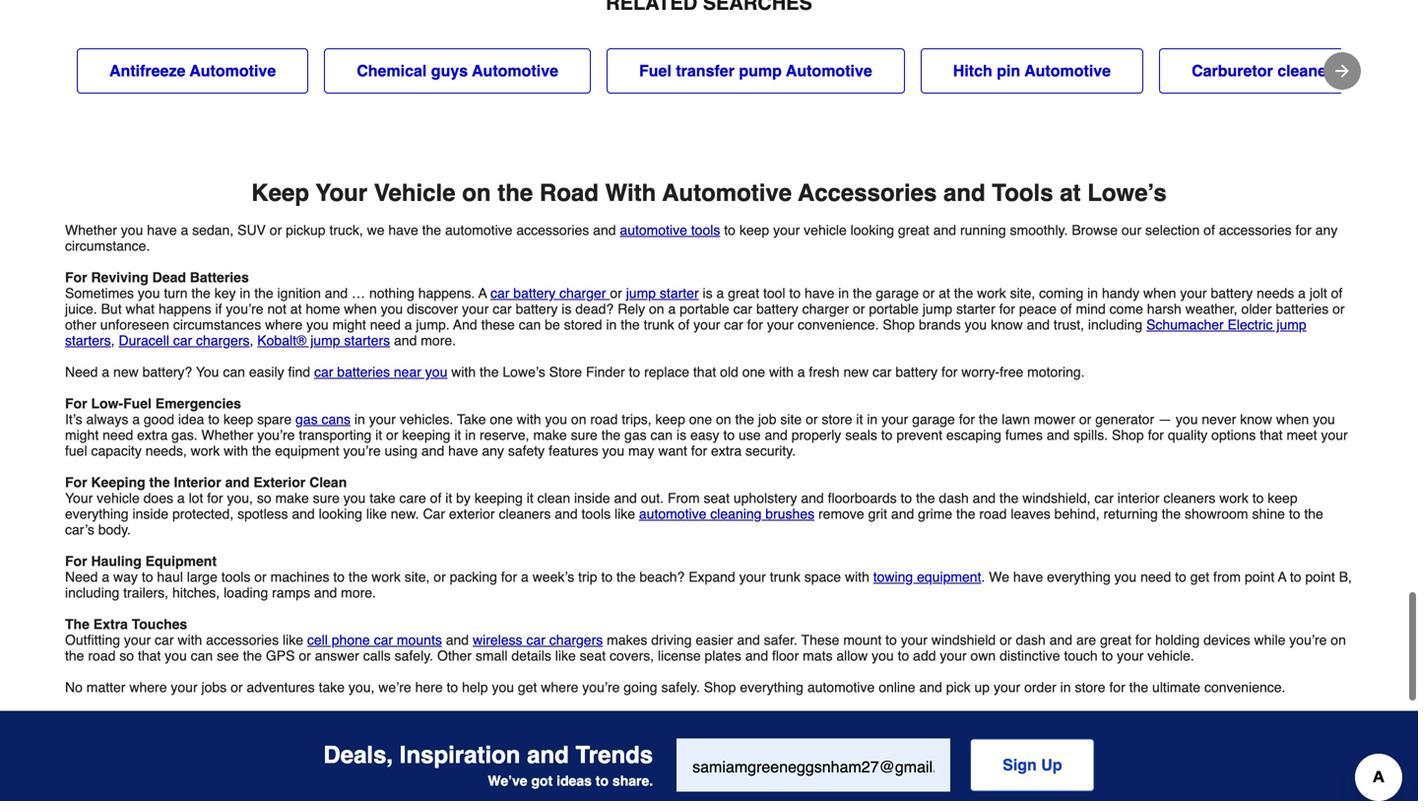 Task type: vqa. For each thing, say whether or not it's contained in the screenshot.
CRAFTSMAN Screwdriver Bit Set (35-Piece) "image"
no



Task type: describe. For each thing, give the bounding box(es) containing it.
whether you have a sedan, suv or pickup truck, we have the automotive accessories and automotive tools
[[65, 222, 721, 238]]

like inside makes driving easier and safer. these mount to your windshield or dash and are great for holding devices while you're on the road so that you can see the gps or answer calls safely. other small details like seat covers, license plates and floor mats allow you to add your own distinctive touch to your vehicle.
[[556, 648, 576, 664]]

your left vehicle. at the right bottom of page
[[1118, 648, 1144, 664]]

1 vertical spatial take
[[319, 679, 345, 695]]

the left "job"
[[736, 411, 755, 427]]

1 vertical spatial lowe's
[[503, 364, 546, 380]]

the right see
[[243, 648, 262, 664]]

to right mount
[[886, 632, 898, 648]]

the left beach?
[[617, 569, 636, 585]]

0 horizontal spatial shop
[[704, 679, 737, 695]]

the left ignition
[[254, 285, 274, 301]]

spotless
[[238, 506, 288, 522]]

1 horizontal spatial inside
[[574, 490, 611, 506]]

1 vertical spatial get
[[518, 679, 537, 695]]

keeping inside for keeping the interior and exterior clean your vehicle does a lot for you, so make sure you take care of it by keeping it clean inside and out. from seat upholstery and floorboards to the dash and the windshield, car interior cleaners work to keep everything inside protected, spotless and looking like new. car exterior cleaners and tools like
[[475, 490, 523, 506]]

0 vertical spatial chargers
[[196, 333, 250, 348]]

like left new.
[[366, 506, 387, 522]]

you inside for keeping the interior and exterior clean your vehicle does a lot for you, so make sure you take care of it by keeping it clean inside and out. from seat upholstery and floorboards to the dash and the windshield, car interior cleaners work to keep everything inside protected, spotless and looking like new. car exterior cleaners and tools like
[[344, 490, 366, 506]]

antifreeze automotive link
[[77, 48, 309, 94]]

accessories for automotive
[[517, 222, 590, 238]]

for for for keeping the interior and exterior clean your vehicle does a lot for you, so make sure you take care of it by keeping it clean inside and out. from seat upholstery and floorboards to the dash and the windshield, car interior cleaners work to keep everything inside protected, spotless and looking like new. car exterior cleaners and tools like
[[65, 475, 87, 490]]

jolt
[[1310, 285, 1328, 301]]

seat inside makes driving easier and safer. these mount to your windshield or dash and are great for holding devices while you're on the road so that you can see the gps or answer calls safely. other small details like seat covers, license plates and floor mats allow you to add your own distinctive touch to your vehicle.
[[580, 648, 606, 664]]

vehicle.
[[1148, 648, 1195, 664]]

a left week's
[[521, 569, 529, 585]]

inspiration
[[400, 742, 521, 769]]

jump inside is a great tool to have in the garage or at the work site, coming in handy when your battery needs a jolt of juice. but what happens if you're not at home when you discover your car battery is dead? rely on a portable car battery charger or portable jump starter for peace of mind come harsh weather, older batteries or other unforeseen circumstances where you might need a jump. and these can be stored in the trunk of your car for your convenience. shop brands you know and trust, including
[[923, 301, 953, 317]]

0 horizontal spatial extra
[[137, 427, 168, 443]]

jump inside schumacher electric jump starters
[[1277, 317, 1307, 333]]

battery inside for reviving dead batteries sometimes you turn the key in the ignition and … nothing happens. a car battery charger or jump starter
[[514, 285, 556, 301]]

transfer
[[676, 62, 735, 80]]

with inside the extra touches outfitting your car with accessories like cell phone car mounts and wireless car chargers
[[178, 632, 202, 648]]

sure inside "in your vehicles. take one with you on road trips, keep one on the job site or store it in your garage for the lawn mower or generator — you never know when you might need extra gas. whether you're transporting it or keeping it in reserve, make sure the gas can is easy to use and properly seals to prevent escaping fumes and spills. shop for quality options that meet your fuel capacity needs, work with the equipment you're using and have any safety features you may want for extra security."
[[571, 427, 598, 443]]

the left ultimate
[[1130, 679, 1149, 695]]

pump
[[739, 62, 782, 80]]

automotive cleaning brushes link
[[639, 506, 815, 522]]

a left sedan,
[[181, 222, 188, 238]]

car batteries near you link
[[314, 364, 448, 380]]

old
[[720, 364, 739, 380]]

road inside remove grit and grime the road leaves behind, returning the showroom shine to the car's body.
[[980, 506, 1007, 522]]

your right up
[[994, 679, 1021, 695]]

and inside . we have everything you need to get from point a to point b, including trailers, hitches, loading ramps and more.
[[314, 585, 337, 601]]

any inside to keep your vehicle looking great and running smoothly. browse our selection of accessories for any circumstance.
[[1316, 222, 1338, 238]]

you're left using
[[343, 443, 381, 459]]

be
[[545, 317, 560, 333]]

you down ignition
[[307, 317, 329, 333]]

0 vertical spatial whether
[[65, 222, 117, 238]]

2 horizontal spatial where
[[541, 679, 579, 695]]

1 horizontal spatial cleaners
[[1164, 490, 1216, 506]]

can inside makes driving easier and safer. these mount to your windshield or dash and are great for holding devices while you're on the road so that you can see the gps or answer calls safely. other small details like seat covers, license plates and floor mats allow you to add your own distinctive touch to your vehicle.
[[191, 648, 213, 664]]

0 horizontal spatial is
[[562, 301, 572, 317]]

find
[[288, 364, 310, 380]]

dash inside for keeping the interior and exterior clean your vehicle does a lot for you, so make sure you take care of it by keeping it clean inside and out. from seat upholstery and floorboards to the dash and the windshield, car interior cleaners work to keep everything inside protected, spotless and looking like new. car exterior cleaners and tools like
[[939, 490, 969, 506]]

exterior
[[254, 475, 306, 490]]

2 vertical spatial everything
[[740, 679, 804, 695]]

vehicle inside for keeping the interior and exterior clean your vehicle does a lot for you, so make sure you take care of it by keeping it clean inside and out. from seat upholstery and floorboards to the dash and the windshield, car interior cleaners work to keep everything inside protected, spotless and looking like new. car exterior cleaners and tools like
[[97, 490, 140, 506]]

you, inside for keeping the interior and exterior clean your vehicle does a lot for you, so make sure you take care of it by keeping it clean inside and out. from seat upholstery and floorboards to the dash and the windshield, car interior cleaners work to keep everything inside protected, spotless and looking like new. car exterior cleaners and tools like
[[227, 490, 253, 506]]

the down spare
[[252, 443, 271, 459]]

car down trailers,
[[155, 632, 174, 648]]

fuel
[[65, 443, 87, 459]]

so inside makes driving easier and safer. these mount to your windshield or dash and are great for holding devices while you're on the road so that you can see the gps or answer calls safely. other small details like seat covers, license plates and floor mats allow you to add your own distinctive touch to your vehicle.
[[119, 648, 134, 664]]

interior
[[1118, 490, 1160, 506]]

or left brands
[[853, 301, 866, 317]]

for keeping the interior and exterior clean your vehicle does a lot for you, so make sure you take care of it by keeping it clean inside and out. from seat upholstery and floorboards to the dash and the windshield, car interior cleaners work to keep everything inside protected, spotless and looking like new. car exterior cleaners and tools like
[[65, 475, 1298, 522]]

the left if
[[192, 285, 211, 301]]

your down tool
[[767, 317, 794, 333]]

expand
[[689, 569, 736, 585]]

road inside "in your vehicles. take one with you on road trips, keep one on the job site or store it in your garage for the lawn mower or generator — you never know when you might need extra gas. whether you're transporting it or keeping it in reserve, make sure the gas can is easy to use and properly seals to prevent escaping fumes and spills. shop for quality options that meet your fuel capacity needs, work with the equipment you're using and have any safety features you may want for extra security."
[[591, 411, 618, 427]]

the left the lawn
[[979, 411, 999, 427]]

store inside "in your vehicles. take one with you on road trips, keep one on the job site or store it in your garage for the lawn mower or generator — you never know when you might need extra gas. whether you're transporting it or keeping it in reserve, make sure the gas can is easy to use and properly seals to prevent escaping fumes and spills. shop for quality options that meet your fuel capacity needs, work with the equipment you're using and have any safety features you may want for extra security."
[[822, 411, 853, 427]]

jobs
[[202, 679, 227, 695]]

to right finder
[[629, 364, 641, 380]]

you right — at the right of page
[[1176, 411, 1199, 427]]

cleaning
[[711, 506, 762, 522]]

with
[[606, 179, 657, 207]]

pick
[[947, 679, 971, 695]]

on up features
[[571, 411, 587, 427]]

0 horizontal spatial at
[[290, 301, 302, 317]]

2 horizontal spatial is
[[703, 285, 713, 301]]

add
[[914, 648, 937, 664]]

on right vehicle on the left
[[462, 179, 491, 207]]

to inside deals, inspiration and trends we've got ideas to share.
[[596, 773, 609, 789]]

take
[[457, 411, 486, 427]]

tool
[[764, 285, 786, 301]]

it right the "vehicles."
[[455, 427, 461, 443]]

to right are
[[1102, 648, 1114, 664]]

you're up exterior at the bottom of page
[[257, 427, 295, 443]]

gas inside "for low-fuel emergencies it's always a good idea to keep spare gas cans"
[[296, 411, 318, 427]]

2 new from the left
[[844, 364, 869, 380]]

matter
[[86, 679, 126, 695]]

answer
[[315, 648, 360, 664]]

you right help
[[492, 679, 514, 695]]

and inside to keep your vehicle looking great and running smoothly. browse our selection of accessories for any circumstance.
[[934, 222, 957, 238]]

chargers inside the extra touches outfitting your car with accessories like cell phone car mounts and wireless car chargers
[[550, 632, 603, 648]]

sign
[[1003, 756, 1037, 774]]

grit
[[869, 506, 888, 522]]

like left out.
[[615, 506, 636, 522]]

behind,
[[1055, 506, 1100, 522]]

large
[[187, 569, 218, 585]]

the right machines
[[349, 569, 368, 585]]

use
[[739, 427, 761, 443]]

to keep your vehicle looking great and running smoothly. browse our selection of accessories for any circumstance.
[[65, 222, 1338, 254]]

calls
[[363, 648, 391, 664]]

work inside "in your vehicles. take one with you on road trips, keep one on the job site or store it in your garage for the lawn mower or generator — you never know when you might need extra gas. whether you're transporting it or keeping it in reserve, make sure the gas can is easy to use and properly seals to prevent escaping fumes and spills. shop for quality options that meet your fuel capacity needs, work with the equipment you're using and have any safety features you may want for extra security."
[[191, 443, 220, 459]]

2 horizontal spatial one
[[743, 364, 766, 380]]

you're left going
[[583, 679, 620, 695]]

harsh
[[1148, 301, 1182, 317]]

sedan,
[[192, 222, 234, 238]]

2 starters from the left
[[344, 333, 390, 348]]

safer.
[[764, 632, 798, 648]]

and inside is a great tool to have in the garage or at the work site, coming in handy when your battery needs a jolt of juice. but what happens if you're not at home when you discover your car battery is dead? rely on a portable car battery charger or portable jump starter for peace of mind come harsh weather, older batteries or other unforeseen circumstances where you might need a jump. and these can be stored in the trunk of your car for your convenience. shop brands you know and trust, including
[[1027, 317, 1050, 333]]

your up using
[[369, 411, 396, 427]]

tools
[[993, 179, 1054, 207]]

make inside "in your vehicles. take one with you on road trips, keep one on the job site or store it in your garage for the lawn mower or generator — you never know when you might need extra gas. whether you're transporting it or keeping it in reserve, make sure the gas can is easy to use and properly seals to prevent escaping fumes and spills. shop for quality options that meet your fuel capacity needs, work with the equipment you're using and have any safety features you may want for extra security."
[[534, 427, 567, 443]]

no
[[65, 679, 83, 695]]

schumacher electric jump starters
[[65, 317, 1307, 348]]

to left add
[[898, 648, 910, 664]]

loading
[[224, 585, 268, 601]]

any inside "in your vehicles. take one with you on road trips, keep one on the job site or store it in your garage for the lawn mower or generator — you never know when you might need extra gas. whether you're transporting it or keeping it in reserve, make sure the gas can is easy to use and properly seals to prevent escaping fumes and spills. shop for quality options that meet your fuel capacity needs, work with the equipment you're using and have any safety features you may want for extra security."
[[482, 443, 504, 459]]

0 vertical spatial your
[[316, 179, 368, 207]]

kobalt® jump starters link
[[257, 333, 390, 348]]

to right showroom
[[1253, 490, 1265, 506]]

or right "site"
[[806, 411, 818, 427]]

to right trip
[[602, 569, 613, 585]]

with down "for low-fuel emergencies it's always a good idea to keep spare gas cans"
[[224, 443, 248, 459]]

to inside "for low-fuel emergencies it's always a good idea to keep spare gas cans"
[[208, 411, 220, 427]]

low-
[[91, 396, 123, 411]]

on inside makes driving easier and safer. these mount to your windshield or dash and are great for holding devices while you're on the road so that you can see the gps or answer calls safely. other small details like seat covers, license plates and floor mats allow you to add your own distinctive touch to your vehicle.
[[1332, 632, 1347, 648]]

the down vehicle on the left
[[422, 222, 442, 238]]

a up schumacher electric jump starters link
[[717, 285, 725, 301]]

car right fresh
[[873, 364, 892, 380]]

everything inside for keeping the interior and exterior clean your vehicle does a lot for you, so make sure you take care of it by keeping it clean inside and out. from seat upholstery and floorboards to the dash and the windshield, car interior cleaners work to keep everything inside protected, spotless and looking like new. car exterior cleaners and tools like
[[65, 506, 129, 522]]

garage inside "in your vehicles. take one with you on road trips, keep one on the job site or store it in your garage for the lawn mower or generator — you never know when you might need extra gas. whether you're transporting it or keeping it in reserve, make sure the gas can is easy to use and properly seals to prevent escaping fumes and spills. shop for quality options that meet your fuel capacity needs, work with the equipment you're using and have any safety features you may want for extra security."
[[913, 411, 956, 427]]

keep inside "in your vehicles. take one with you on road trips, keep one on the job site or store it in your garage for the lawn mower or generator — you never know when you might need extra gas. whether you're transporting it or keeping it in reserve, make sure the gas can is easy to use and properly seals to prevent escaping fumes and spills. shop for quality options that meet your fuel capacity needs, work with the equipment you're using and have any safety features you may want for extra security."
[[656, 411, 686, 427]]

home
[[306, 301, 340, 317]]

the right interior
[[1162, 506, 1182, 522]]

your up schumacher
[[1181, 285, 1208, 301]]

looking inside for keeping the interior and exterior clean your vehicle does a lot for you, so make sure you take care of it by keeping it clean inside and out. from seat upholstery and floorboards to the dash and the windshield, car interior cleaners work to keep everything inside protected, spotless and looking like new. car exterior cleaners and tools like
[[319, 506, 363, 522]]

including inside is a great tool to have in the garage or at the work site, coming in handy when your battery needs a jolt of juice. but what happens if you're not at home when you discover your car battery is dead? rely on a portable car battery charger or portable jump starter for peace of mind come harsh weather, older batteries or other unforeseen circumstances where you might need a jump. and these can be stored in the trunk of your car for your convenience. shop brands you know and trust, including
[[1089, 317, 1143, 333]]

for for for hauling equipment need a way to haul large tools or machines to the work site, or packing for a week's trip to the beach? expand your trunk space with towing equipment
[[65, 553, 87, 569]]

is a great tool to have in the garage or at the work site, coming in handy when your battery needs a jolt of juice. but what happens if you're not at home when you discover your car battery is dead? rely on a portable car battery charger or portable jump starter for peace of mind come harsh weather, older batteries or other unforeseen circumstances where you might need a jump. and these can be stored in the trunk of your car for your convenience. shop brands you know and trust, including
[[65, 285, 1346, 333]]

handy
[[1103, 285, 1140, 301]]

car
[[423, 506, 445, 522]]

sign up form
[[677, 739, 1095, 792]]

you right options
[[1314, 411, 1336, 427]]

up
[[1042, 756, 1063, 774]]

0 horizontal spatial one
[[490, 411, 513, 427]]

accessories inside the extra touches outfitting your car with accessories like cell phone car mounts and wireless car chargers
[[206, 632, 279, 648]]

0 horizontal spatial batteries
[[337, 364, 390, 380]]

a up low-
[[102, 364, 110, 380]]

sometimes
[[65, 285, 134, 301]]

stored
[[564, 317, 603, 333]]

in right cans
[[355, 411, 365, 427]]

when inside "in your vehicles. take one with you on road trips, keep one on the job site or store it in your garage for the lawn mower or generator — you never know when you might need extra gas. whether you're transporting it or keeping it in reserve, make sure the gas can is easy to use and properly seals to prevent escaping fumes and spills. shop for quality options that meet your fuel capacity needs, work with the equipment you're using and have any safety features you may want for extra security."
[[1277, 411, 1310, 427]]

you left may at the bottom of page
[[603, 443, 625, 459]]

in left reserve,
[[465, 427, 476, 443]]

arrow right image
[[1333, 61, 1353, 81]]

to inside to keep your vehicle looking great and running smoothly. browse our selection of accessories for any circumstance.
[[724, 222, 736, 238]]

1 horizontal spatial more.
[[421, 333, 456, 348]]

and left spills. at the right bottom of the page
[[1047, 427, 1070, 443]]

in right tool
[[839, 285, 850, 301]]

more. inside . we have everything you need to get from point a to point b, including trailers, hitches, loading ramps and more.
[[341, 585, 376, 601]]

and inside deals, inspiration and trends we've got ideas to share.
[[527, 742, 569, 769]]

protected,
[[172, 506, 234, 522]]

a inside . we have everything you need to get from point a to point b, including trailers, hitches, loading ramps and more.
[[1279, 569, 1287, 585]]

near
[[394, 364, 422, 380]]

on left use
[[716, 411, 732, 427]]

including inside . we have everything you need to get from point a to point b, including trailers, hitches, loading ramps and more.
[[65, 585, 119, 601]]

0 vertical spatial fuel
[[640, 62, 672, 80]]

turn
[[164, 285, 188, 301]]

keep inside to keep your vehicle looking great and running smoothly. browse our selection of accessories for any circumstance.
[[740, 222, 770, 238]]

great inside to keep your vehicle looking great and running smoothly. browse our selection of accessories for any circumstance.
[[899, 222, 930, 238]]

or left the ramps
[[254, 569, 267, 585]]

of inside for keeping the interior and exterior clean your vehicle does a lot for you, so make sure you take care of it by keeping it clean inside and out. from seat upholstery and floorboards to the dash and the windshield, car interior cleaners work to keep everything inside protected, spotless and looking like new. car exterior cleaners and tools like
[[430, 490, 442, 506]]

the right dead?
[[621, 317, 640, 333]]

2 horizontal spatial at
[[1060, 179, 1081, 207]]

in inside for reviving dead batteries sometimes you turn the key in the ignition and … nothing happens. a car battery charger or jump starter
[[240, 285, 251, 301]]

towing equipment link
[[874, 569, 982, 585]]

deals,
[[324, 742, 393, 769]]

vehicles.
[[400, 411, 454, 427]]

0 horizontal spatial cleaners
[[499, 506, 551, 522]]

interior
[[174, 475, 221, 490]]

with left fresh
[[770, 364, 794, 380]]

1 new from the left
[[113, 364, 139, 380]]

the right tool
[[853, 285, 873, 301]]

automotive inside the 'fuel transfer pump automotive' link
[[786, 62, 873, 80]]

and left the safer.
[[737, 632, 760, 648]]

keep your vehicle on the road with automotive accessories and tools at lowe's
[[252, 179, 1167, 207]]

the left trips,
[[602, 427, 621, 443]]

your right meet on the bottom right of the page
[[1322, 427, 1349, 443]]

easier
[[696, 632, 734, 648]]

and right use
[[765, 427, 788, 443]]

0 vertical spatial lowe's
[[1088, 179, 1167, 207]]

a inside for reviving dead batteries sometimes you turn the key in the ignition and … nothing happens. a car battery charger or jump starter
[[479, 285, 487, 301]]

you right …
[[381, 301, 403, 317]]

or left the "vehicles."
[[386, 427, 399, 443]]

easy
[[691, 427, 720, 443]]

have inside . we have everything you need to get from point a to point b, including trailers, hitches, loading ramps and more.
[[1014, 569, 1044, 585]]

sure inside for keeping the interior and exterior clean your vehicle does a lot for you, so make sure you take care of it by keeping it clean inside and out. from seat upholstery and floorboards to the dash and the windshield, car interior cleaners work to keep everything inside protected, spotless and looking like new. car exterior cleaners and tools like
[[313, 490, 340, 506]]

in left 'rely'
[[606, 317, 617, 333]]

these
[[481, 317, 515, 333]]

and down exterior at the bottom of page
[[292, 506, 315, 522]]

or right gps
[[299, 648, 311, 664]]

your right add
[[940, 648, 967, 664]]

touches
[[132, 616, 187, 632]]

and left out.
[[614, 490, 637, 506]]

and inside the extra touches outfitting your car with accessories like cell phone car mounts and wireless car chargers
[[446, 632, 469, 648]]

remove grit and grime the road leaves behind, returning the showroom shine to the car's body.
[[65, 506, 1324, 538]]

1 vertical spatial safely.
[[662, 679, 700, 695]]

or right jolt at the right top
[[1333, 301, 1346, 317]]

car inside for reviving dead batteries sometimes you turn the key in the ignition and … nothing happens. a car battery charger or jump starter
[[491, 285, 510, 301]]

fresh
[[809, 364, 840, 380]]

going
[[624, 679, 658, 695]]

always
[[86, 411, 128, 427]]

see
[[217, 648, 239, 664]]

with inside "for hauling equipment need a way to haul large tools or machines to the work site, or packing for a week's trip to the beach? expand your trunk space with towing equipment"
[[845, 569, 870, 585]]

1 horizontal spatial you,
[[349, 679, 375, 695]]

automotive inside carburetor cleaner automotive link
[[1338, 62, 1419, 80]]

car up old
[[725, 317, 744, 333]]

1 horizontal spatial one
[[690, 411, 713, 427]]

1 horizontal spatial at
[[939, 285, 951, 301]]

1 vertical spatial convenience.
[[1205, 679, 1286, 695]]

and right the upholstery
[[801, 490, 824, 506]]

dash inside makes driving easier and safer. these mount to your windshield or dash and are great for holding devices while you're on the road so that you can see the gps or answer calls safely. other small details like seat covers, license plates and floor mats allow you to add your own distinctive touch to your vehicle.
[[1016, 632, 1046, 648]]

quality
[[1168, 427, 1208, 443]]

trunk inside is a great tool to have in the garage or at the work site, coming in handy when your battery needs a jolt of juice. but what happens if you're not at home when you discover your car battery is dead? rely on a portable car battery charger or portable jump starter for peace of mind come harsh weather, older batteries or other unforeseen circumstances where you might need a jump. and these can be stored in the trunk of your car for your convenience. shop brands you know and trust, including
[[644, 317, 675, 333]]

great inside makes driving easier and safer. these mount to your windshield or dash and are great for holding devices while you're on the road so that you can see the gps or answer calls safely. other small details like seat covers, license plates and floor mats allow you to add your own distinctive touch to your vehicle.
[[1101, 632, 1132, 648]]

0 horizontal spatial when
[[344, 301, 377, 317]]

hitch
[[954, 62, 993, 80]]

schumacher
[[1147, 317, 1225, 333]]

1 , from the left
[[111, 333, 115, 348]]

battery?
[[142, 364, 192, 380]]

ideas
[[557, 773, 592, 789]]

older
[[1242, 301, 1273, 317]]

vehicle
[[374, 179, 456, 207]]

1 horizontal spatial extra
[[711, 443, 742, 459]]

you right brands
[[965, 317, 988, 333]]

1 need from the top
[[65, 364, 98, 380]]

0 horizontal spatial where
[[129, 679, 167, 695]]

jump.
[[416, 317, 450, 333]]

peace
[[1020, 301, 1057, 317]]

1 horizontal spatial when
[[1144, 285, 1177, 301]]

and inside for reviving dead batteries sometimes you turn the key in the ignition and … nothing happens. a car battery charger or jump starter
[[325, 285, 348, 301]]

you up reviving on the left top of page
[[121, 222, 143, 238]]

like inside the extra touches outfitting your car with accessories like cell phone car mounts and wireless car chargers
[[283, 632, 303, 648]]

have right we on the left of page
[[389, 222, 419, 238]]

spare
[[257, 411, 292, 427]]

work inside for keeping the interior and exterior clean your vehicle does a lot for you, so make sure you take care of it by keeping it clean inside and out. from seat upholstery and floorboards to the dash and the windshield, car interior cleaners work to keep everything inside protected, spotless and looking like new. car exterior cleaners and tools like
[[1220, 490, 1249, 506]]

can inside "in your vehicles. take one with you on road trips, keep one on the job site or store it in your garage for the lawn mower or generator — you never know when you might need extra gas. whether you're transporting it or keeping it in reserve, make sure the gas can is easy to use and properly seals to prevent escaping fumes and spills. shop for quality options that meet your fuel capacity needs, work with the equipment you're using and have any safety features you may want for extra security."
[[651, 427, 673, 443]]

know inside "in your vehicles. take one with you on road trips, keep one on the job site or store it in your garage for the lawn mower or generator — you never know when you might need extra gas. whether you're transporting it or keeping it in reserve, make sure the gas can is easy to use and properly seals to prevent escaping fumes and spills. shop for quality options that meet your fuel capacity needs, work with the equipment you're using and have any safety features you may want for extra security."
[[1241, 411, 1273, 427]]

using
[[385, 443, 418, 459]]

plates
[[705, 648, 742, 664]]

driving
[[652, 632, 692, 648]]

by
[[456, 490, 471, 506]]

0 vertical spatial that
[[694, 364, 717, 380]]

car left tool
[[734, 301, 753, 317]]

keep inside for keeping the interior and exterior clean your vehicle does a lot for you, so make sure you take care of it by keeping it clean inside and out. from seat upholstery and floorboards to the dash and the windshield, car interior cleaners work to keep everything inside protected, spotless and looking like new. car exterior cleaners and tools like
[[1268, 490, 1298, 506]]

a left fresh
[[798, 364, 806, 380]]

the down needs,
[[149, 475, 170, 490]]

your up old
[[694, 317, 721, 333]]

the right grit
[[916, 490, 936, 506]]

it left by
[[446, 490, 453, 506]]

cell phone car mounts link
[[307, 632, 442, 648]]

2 horizontal spatial tools
[[692, 222, 721, 238]]

juice.
[[65, 301, 97, 317]]



Task type: locate. For each thing, give the bounding box(es) containing it.
so inside for keeping the interior and exterior clean your vehicle does a lot for you, so make sure you take care of it by keeping it clean inside and out. from seat upholstery and floorboards to the dash and the windshield, car interior cleaners work to keep everything inside protected, spotless and looking like new. car exterior cleaners and tools like
[[257, 490, 272, 506]]

for inside "for hauling equipment need a way to haul large tools or machines to the work site, or packing for a week's trip to the beach? expand your trunk space with towing equipment"
[[501, 569, 517, 585]]

garage up brands
[[876, 285, 919, 301]]

1 vertical spatial so
[[119, 648, 134, 664]]

1 vertical spatial whether
[[202, 427, 254, 443]]

2 need from the top
[[65, 569, 98, 585]]

you're
[[226, 301, 264, 317], [257, 427, 295, 443], [343, 443, 381, 459], [1290, 632, 1328, 648], [583, 679, 620, 695]]

we
[[990, 569, 1010, 585]]

1 portable from the left
[[680, 301, 730, 317]]

suv
[[238, 222, 266, 238]]

1 vertical spatial fuel
[[123, 396, 152, 411]]

1 horizontal spatial a
[[1279, 569, 1287, 585]]

ultimate
[[1153, 679, 1201, 695]]

dash down escaping at the right bottom of page
[[939, 490, 969, 506]]

1 horizontal spatial any
[[1316, 222, 1338, 238]]

0 vertical spatial get
[[1191, 569, 1210, 585]]

lowe's
[[1088, 179, 1167, 207], [503, 364, 546, 380]]

haul
[[157, 569, 183, 585]]

browse
[[1072, 222, 1118, 238]]

carburetor
[[1192, 62, 1274, 80]]

to right tool
[[790, 285, 801, 301]]

antifreeze automotive
[[109, 62, 276, 80]]

might inside "in your vehicles. take one with you on road trips, keep one on the job site or store it in your garage for the lawn mower or generator — you never know when you might need extra gas. whether you're transporting it or keeping it in reserve, make sure the gas can is easy to use and properly seals to prevent escaping fumes and spills. shop for quality options that meet your fuel capacity needs, work with the equipment you're using and have any safety features you may want for extra security."
[[65, 427, 99, 443]]

in left prevent
[[867, 411, 878, 427]]

to
[[724, 222, 736, 238], [790, 285, 801, 301], [629, 364, 641, 380], [208, 411, 220, 427], [724, 427, 735, 443], [882, 427, 893, 443], [901, 490, 913, 506], [1253, 490, 1265, 506], [1290, 506, 1301, 522], [142, 569, 153, 585], [333, 569, 345, 585], [602, 569, 613, 585], [1176, 569, 1187, 585], [1291, 569, 1302, 585], [886, 632, 898, 648], [898, 648, 910, 664], [1102, 648, 1114, 664], [447, 679, 458, 695], [596, 773, 609, 789]]

of left 'mind'
[[1061, 301, 1073, 317]]

2 horizontal spatial road
[[980, 506, 1007, 522]]

get inside . we have everything you need to get from point a to point b, including trailers, hitches, loading ramps and more.
[[1191, 569, 1210, 585]]

you
[[121, 222, 143, 238], [138, 285, 160, 301], [381, 301, 403, 317], [307, 317, 329, 333], [965, 317, 988, 333], [425, 364, 448, 380], [545, 411, 568, 427], [1176, 411, 1199, 427], [1314, 411, 1336, 427], [603, 443, 625, 459], [344, 490, 366, 506], [1115, 569, 1137, 585], [165, 648, 187, 664], [872, 648, 894, 664], [492, 679, 514, 695]]

escaping
[[947, 427, 1002, 443]]

and left leaves
[[973, 490, 996, 506]]

1 vertical spatial need
[[103, 427, 133, 443]]

1 vertical spatial tools
[[582, 506, 611, 522]]

road inside makes driving easier and safer. these mount to your windshield or dash and are great for holding devices while you're on the road so that you can see the gps or answer calls safely. other small details like seat covers, license plates and floor mats allow you to add your own distinctive touch to your vehicle.
[[88, 648, 116, 664]]

lot
[[189, 490, 203, 506]]

0 horizontal spatial keeping
[[402, 427, 451, 443]]

automotive inside chemical guys automotive link
[[472, 62, 559, 80]]

have inside is a great tool to have in the garage or at the work site, coming in handy when your battery needs a jolt of juice. but what happens if you're not at home when you discover your car battery is dead? rely on a portable car battery charger or portable jump starter for peace of mind come harsh weather, older batteries or other unforeseen circumstances where you might need a jump. and these can be stored in the trunk of your car for your convenience. shop brands you know and trust, including
[[805, 285, 835, 301]]

lowe's left the store
[[503, 364, 546, 380]]

charger right tool
[[803, 301, 850, 317]]

of inside to keep your vehicle looking great and running smoothly. browse our selection of accessories for any circumstance.
[[1204, 222, 1216, 238]]

1 vertical spatial that
[[1260, 427, 1284, 443]]

trailers,
[[123, 585, 169, 601]]

your inside "for hauling equipment need a way to haul large tools or machines to the work site, or packing for a week's trip to the beach? expand your trunk space with towing equipment"
[[740, 569, 766, 585]]

have down take
[[448, 443, 478, 459]]

your inside to keep your vehicle looking great and running smoothly. browse our selection of accessories for any circumstance.
[[774, 222, 800, 238]]

gas left want
[[625, 427, 647, 443]]

fuel inside "for low-fuel emergencies it's always a good idea to keep spare gas cans"
[[123, 396, 152, 411]]

wireless
[[473, 632, 523, 648]]

tools inside for keeping the interior and exterior clean your vehicle does a lot for you, so make sure you take care of it by keeping it clean inside and out. from seat upholstery and floorboards to the dash and the windshield, car interior cleaners work to keep everything inside protected, spotless and looking like new. car exterior cleaners and tools like
[[582, 506, 611, 522]]

0 vertical spatial tools
[[692, 222, 721, 238]]

1 vertical spatial dash
[[1016, 632, 1046, 648]]

1 horizontal spatial sure
[[571, 427, 598, 443]]

car right the "phone"
[[374, 632, 393, 648]]

road up matter
[[88, 648, 116, 664]]

a inside "for low-fuel emergencies it's always a good idea to keep spare gas cans"
[[132, 411, 140, 427]]

for inside to keep your vehicle looking great and running smoothly. browse our selection of accessories for any circumstance.
[[1296, 222, 1312, 238]]

0 vertical spatial dash
[[939, 490, 969, 506]]

gas
[[296, 411, 318, 427], [625, 427, 647, 443]]

0 horizontal spatial might
[[65, 427, 99, 443]]

accessories down loading on the bottom
[[206, 632, 279, 648]]

and left pick
[[920, 679, 943, 695]]

with up safety
[[517, 411, 542, 427]]

can left see
[[191, 648, 213, 664]]

accessories for of
[[1220, 222, 1292, 238]]

2 portable from the left
[[869, 301, 919, 317]]

weather,
[[1186, 301, 1238, 317]]

0 horizontal spatial that
[[138, 648, 161, 664]]

2 horizontal spatial that
[[1260, 427, 1284, 443]]

you down touches
[[165, 648, 187, 664]]

and down features
[[555, 506, 578, 522]]

1 horizontal spatial store
[[1075, 679, 1106, 695]]

equipment down gas cans link
[[275, 443, 340, 459]]

carburetor cleaner automotive link
[[1160, 48, 1419, 94]]

shop inside "in your vehicles. take one with you on road trips, keep one on the job site or store it in your garage for the lawn mower or generator — you never know when you might need extra gas. whether you're transporting it or keeping it in reserve, make sure the gas can is easy to use and properly seals to prevent escaping fumes and spills. shop for quality options that meet your fuel capacity needs, work with the equipment you're using and have any safety features you may want for extra security."
[[1112, 427, 1145, 443]]

whether inside "in your vehicles. take one with you on road trips, keep one on the job site or store it in your garage for the lawn mower or generator — you never know when you might need extra gas. whether you're transporting it or keeping it in reserve, make sure the gas can is easy to use and properly seals to prevent escaping fumes and spills. shop for quality options that meet your fuel capacity needs, work with the equipment you're using and have any safety features you may want for extra security."
[[202, 427, 254, 443]]

work inside is a great tool to have in the garage or at the work site, coming in handy when your battery needs a jolt of juice. but what happens if you're not at home when you discover your car battery is dead? rely on a portable car battery charger or portable jump starter for peace of mind come harsh weather, older batteries or other unforeseen circumstances where you might need a jump. and these can be stored in the trunk of your car for your convenience. shop brands you know and trust, including
[[978, 285, 1007, 301]]

smoothly.
[[1011, 222, 1069, 238]]

0 horizontal spatial starter
[[660, 285, 699, 301]]

1 horizontal spatial accessories
[[517, 222, 590, 238]]

1 vertical spatial you,
[[349, 679, 375, 695]]

1 vertical spatial make
[[275, 490, 309, 506]]

1 starters from the left
[[65, 333, 111, 348]]

your left windshield
[[901, 632, 928, 648]]

where inside is a great tool to have in the garage or at the work site, coming in handy when your battery needs a jolt of juice. but what happens if you're not at home when you discover your car battery is dead? rely on a portable car battery charger or portable jump starter for peace of mind come harsh weather, older batteries or other unforeseen circumstances where you might need a jump. and these can be stored in the trunk of your car for your convenience. shop brands you know and trust, including
[[265, 317, 303, 333]]

ignition
[[277, 285, 321, 301]]

vehicle down accessories
[[804, 222, 847, 238]]

0 horizontal spatial so
[[119, 648, 134, 664]]

1 vertical spatial great
[[728, 285, 760, 301]]

replace
[[645, 364, 690, 380]]

of
[[1204, 222, 1216, 238], [1332, 285, 1343, 301], [1061, 301, 1073, 317], [679, 317, 690, 333], [430, 490, 442, 506]]

1 horizontal spatial tools
[[582, 506, 611, 522]]

point
[[1245, 569, 1275, 585], [1306, 569, 1336, 585]]

for inside makes driving easier and safer. these mount to your windshield or dash and are great for holding devices while you're on the road so that you can see the gps or answer calls safely. other small details like seat covers, license plates and floor mats allow you to add your own distinctive touch to your vehicle.
[[1136, 632, 1152, 648]]

0 vertical spatial safely.
[[395, 648, 434, 664]]

0 horizontal spatial take
[[319, 679, 345, 695]]

1 horizontal spatial make
[[534, 427, 567, 443]]

or right mower
[[1080, 411, 1092, 427]]

convenience. inside is a great tool to have in the garage or at the work site, coming in handy when your battery needs a jolt of juice. but what happens if you're not at home when you discover your car battery is dead? rely on a portable car battery charger or portable jump starter for peace of mind come harsh weather, older batteries or other unforeseen circumstances where you might need a jump. and these can be stored in the trunk of your car for your convenience. shop brands you know and trust, including
[[798, 317, 879, 333]]

1 vertical spatial keeping
[[475, 490, 523, 506]]

you
[[196, 364, 219, 380]]

1 horizontal spatial fuel
[[640, 62, 672, 80]]

work up interior
[[191, 443, 220, 459]]

tools down keep your vehicle on the road with automotive accessories and tools at lowe's
[[692, 222, 721, 238]]

to right grit
[[901, 490, 913, 506]]

are
[[1077, 632, 1097, 648]]

out.
[[641, 490, 664, 506]]

pin
[[997, 62, 1021, 80]]

work left shine
[[1220, 490, 1249, 506]]

charger inside is a great tool to have in the garage or at the work site, coming in handy when your battery needs a jolt of juice. but what happens if you're not at home when you discover your car battery is dead? rely on a portable car battery charger or portable jump starter for peace of mind come harsh weather, older batteries or other unforeseen circumstances where you might need a jump. and these can be stored in the trunk of your car for your convenience. shop brands you know and trust, including
[[803, 301, 850, 317]]

everything down behind,
[[1048, 569, 1111, 585]]

and right grit
[[892, 506, 915, 522]]

2 for from the top
[[65, 396, 87, 411]]

tools right clean
[[582, 506, 611, 522]]

seat inside for keeping the interior and exterior clean your vehicle does a lot for you, so make sure you take care of it by keeping it clean inside and out. from seat upholstery and floorboards to the dash and the windshield, car interior cleaners work to keep everything inside protected, spotless and looking like new. car exterior cleaners and tools like
[[704, 490, 730, 506]]

1 vertical spatial vehicle
[[97, 490, 140, 506]]

automotive inside the hitch pin automotive link
[[1025, 62, 1112, 80]]

0 horizontal spatial more.
[[341, 585, 376, 601]]

with left see
[[178, 632, 202, 648]]

0 horizontal spatial seat
[[580, 648, 606, 664]]

you up features
[[545, 411, 568, 427]]

might down low-
[[65, 427, 99, 443]]

know inside is a great tool to have in the garage or at the work site, coming in handy when your battery needs a jolt of juice. but what happens if you're not at home when you discover your car battery is dead? rely on a portable car battery charger or portable jump starter for peace of mind come harsh weather, older batteries or other unforeseen circumstances where you might need a jump. and these can be stored in the trunk of your car for your convenience. shop brands you know and trust, including
[[991, 317, 1024, 333]]

0 horizontal spatial gas
[[296, 411, 318, 427]]

1 vertical spatial a
[[1279, 569, 1287, 585]]

makes driving easier and safer. these mount to your windshield or dash and are great for holding devices while you're on the road so that you can see the gps or answer calls safely. other small details like seat covers, license plates and floor mats allow you to add your own distinctive touch to your vehicle.
[[65, 632, 1347, 664]]

adventures
[[247, 679, 315, 695]]

1 vertical spatial more.
[[341, 585, 376, 601]]

1 vertical spatial your
[[65, 490, 93, 506]]

a left jump.
[[405, 317, 412, 333]]

get
[[1191, 569, 1210, 585], [518, 679, 537, 695]]

1 horizontal spatial know
[[1241, 411, 1273, 427]]

starters down juice.
[[65, 333, 111, 348]]

2 , from the left
[[250, 333, 254, 348]]

make right reserve,
[[534, 427, 567, 443]]

returning
[[1104, 506, 1159, 522]]

1 horizontal spatial looking
[[851, 222, 895, 238]]

starter inside is a great tool to have in the garage or at the work site, coming in handy when your battery needs a jolt of juice. but what happens if you're not at home when you discover your car battery is dead? rely on a portable car battery charger or portable jump starter for peace of mind come harsh weather, older batteries or other unforeseen circumstances where you might need a jump. and these can be stored in the trunk of your car for your convenience. shop brands you know and trust, including
[[957, 301, 996, 317]]

your up tool
[[774, 222, 800, 238]]

and up got
[[527, 742, 569, 769]]

where down details
[[541, 679, 579, 695]]

portable
[[680, 301, 730, 317], [869, 301, 919, 317]]

0 horizontal spatial need
[[103, 427, 133, 443]]

0 horizontal spatial point
[[1245, 569, 1275, 585]]

shop inside is a great tool to have in the garage or at the work site, coming in handy when your battery needs a jolt of juice. but what happens if you're not at home when you discover your car battery is dead? rely on a portable car battery charger or portable jump starter for peace of mind come harsh weather, older batteries or other unforeseen circumstances where you might need a jump. and these can be stored in the trunk of your car for your convenience. shop brands you know and trust, including
[[883, 317, 915, 333]]

keeping inside "in your vehicles. take one with you on road trips, keep one on the job site or store it in your garage for the lawn mower or generator — you never know when you might need extra gas. whether you're transporting it or keeping it in reserve, make sure the gas can is easy to use and properly seals to prevent escaping fumes and spills. shop for quality options that meet your fuel capacity needs, work with the equipment you're using and have any safety features you may want for extra security."
[[402, 427, 451, 443]]

1 horizontal spatial starters
[[344, 333, 390, 348]]

floorboards
[[828, 490, 897, 506]]

3 for from the top
[[65, 475, 87, 490]]

0 horizontal spatial tools
[[221, 569, 251, 585]]

1 horizontal spatial ,
[[250, 333, 254, 348]]

1 horizontal spatial vehicle
[[804, 222, 847, 238]]

1 horizontal spatial equipment
[[917, 569, 982, 585]]

in left handy
[[1088, 285, 1099, 301]]

1 horizontal spatial that
[[694, 364, 717, 380]]

while
[[1255, 632, 1286, 648]]

need inside is a great tool to have in the garage or at the work site, coming in handy when your battery needs a jolt of juice. but what happens if you're not at home when you discover your car battery is dead? rely on a portable car battery charger or portable jump starter for peace of mind come harsh weather, older batteries or other unforeseen circumstances where you might need a jump. and these can be stored in the trunk of your car for your convenience. shop brands you know and trust, including
[[370, 317, 401, 333]]

everything down floor
[[740, 679, 804, 695]]

make inside for keeping the interior and exterior clean your vehicle does a lot for you, so make sure you take care of it by keeping it clean inside and out. from seat upholstery and floorboards to the dash and the windshield, car interior cleaners work to keep everything inside protected, spotless and looking like new. car exterior cleaners and tools like
[[275, 490, 309, 506]]

starter inside for reviving dead batteries sometimes you turn the key in the ignition and … nothing happens. a car battery charger or jump starter
[[660, 285, 699, 301]]

1 horizontal spatial convenience.
[[1205, 679, 1286, 695]]

emergencies
[[155, 396, 241, 411]]

Email Address email field
[[677, 739, 951, 792]]

and up 'near'
[[394, 333, 417, 348]]

seat right from
[[704, 490, 730, 506]]

automotive right antifreeze
[[190, 62, 276, 80]]

generator
[[1096, 411, 1155, 427]]

looking
[[851, 222, 895, 238], [319, 506, 363, 522]]

1 horizontal spatial everything
[[740, 679, 804, 695]]

your right discover
[[462, 301, 489, 317]]

for inside for keeping the interior and exterior clean your vehicle does a lot for you, so make sure you take care of it by keeping it clean inside and out. from seat upholstery and floorboards to the dash and the windshield, car interior cleaners work to keep everything inside protected, spotless and looking like new. car exterior cleaners and tools like
[[65, 475, 87, 490]]

0 horizontal spatial fuel
[[123, 396, 152, 411]]

to inside is a great tool to have in the garage or at the work site, coming in handy when your battery needs a jolt of juice. but what happens if you're not at home when you discover your car battery is dead? rely on a portable car battery charger or portable jump starter for peace of mind come harsh weather, older batteries or other unforeseen circumstances where you might need a jump. and these can be stored in the trunk of your car for your convenience. shop brands you know and trust, including
[[790, 285, 801, 301]]

whether right gas.
[[202, 427, 254, 443]]

and right using
[[422, 443, 445, 459]]

site, inside "for hauling equipment need a way to haul large tools or machines to the work site, or packing for a week's trip to the beach? expand your trunk space with towing equipment"
[[405, 569, 430, 585]]

0 horizontal spatial trunk
[[644, 317, 675, 333]]

jump
[[626, 285, 656, 301], [923, 301, 953, 317], [1277, 317, 1307, 333], [311, 333, 340, 348]]

starter left peace
[[957, 301, 996, 317]]

vehicle inside to keep your vehicle looking great and running smoothly. browse our selection of accessories for any circumstance.
[[804, 222, 847, 238]]

showroom
[[1185, 506, 1249, 522]]

4 for from the top
[[65, 553, 87, 569]]

at up browse
[[1060, 179, 1081, 207]]

safely. inside makes driving easier and safer. these mount to your windshield or dash and are great for holding devices while you're on the road so that you can see the gps or answer calls safely. other small details like seat covers, license plates and floor mats allow you to add your own distinctive touch to your vehicle.
[[395, 648, 434, 664]]

0 vertical spatial great
[[899, 222, 930, 238]]

a right from
[[1279, 569, 1287, 585]]

your inside the extra touches outfitting your car with accessories like cell phone car mounts and wireless car chargers
[[124, 632, 151, 648]]

0 horizontal spatial looking
[[319, 506, 363, 522]]

2 point from the left
[[1306, 569, 1336, 585]]

and left floor
[[746, 648, 769, 664]]

jump inside for reviving dead batteries sometimes you turn the key in the ignition and … nothing happens. a car battery charger or jump starter
[[626, 285, 656, 301]]

everything inside . we have everything you need to get from point a to point b, including trailers, hitches, loading ramps and more.
[[1048, 569, 1111, 585]]

happens.
[[419, 285, 475, 301]]

nothing
[[369, 285, 415, 301]]

1 horizontal spatial safely.
[[662, 679, 700, 695]]

0 horizontal spatial equipment
[[275, 443, 340, 459]]

tools inside "for hauling equipment need a way to haul large tools or machines to the work site, or packing for a week's trip to the beach? expand your trunk space with towing equipment"
[[221, 569, 251, 585]]

equipment inside "in your vehicles. take one with you on road trips, keep one on the job site or store it in your garage for the lawn mower or generator — you never know when you might need extra gas. whether you're transporting it or keeping it in reserve, make sure the gas can is easy to use and properly seals to prevent escaping fumes and spills. shop for quality options that meet your fuel capacity needs, work with the equipment you're using and have any safety features you may want for extra security."
[[275, 443, 340, 459]]

want
[[659, 443, 688, 459]]

that inside makes driving easier and safer. these mount to your windshield or dash and are great for holding devices while you're on the road so that you can see the gps or answer calls safely. other small details like seat covers, license plates and floor mats allow you to add your own distinctive touch to your vehicle.
[[138, 648, 161, 664]]

reviving
[[91, 270, 149, 285]]

so right protected,
[[257, 490, 272, 506]]

for for for reviving dead batteries sometimes you turn the key in the ignition and … nothing happens. a car battery charger or jump starter
[[65, 270, 87, 285]]

to right ideas
[[596, 773, 609, 789]]

1 horizontal spatial point
[[1306, 569, 1336, 585]]

fuel transfer pump automotive
[[640, 62, 873, 80]]

1 vertical spatial equipment
[[917, 569, 982, 585]]

car inside for keeping the interior and exterior clean your vehicle does a lot for you, so make sure you take care of it by keeping it clean inside and out. from seat upholstery and floorboards to the dash and the windshield, car interior cleaners work to keep everything inside protected, spotless and looking like new. car exterior cleaners and tools like
[[1095, 490, 1114, 506]]

0 horizontal spatial accessories
[[206, 632, 279, 648]]

of right care
[[430, 490, 442, 506]]

0 horizontal spatial portable
[[680, 301, 730, 317]]

0 horizontal spatial inside
[[133, 506, 169, 522]]

1 vertical spatial including
[[65, 585, 119, 601]]

battery
[[514, 285, 556, 301], [1211, 285, 1254, 301], [516, 301, 558, 317], [757, 301, 799, 317], [896, 364, 938, 380]]

2 horizontal spatial when
[[1277, 411, 1310, 427]]

when right options
[[1277, 411, 1310, 427]]

1 vertical spatial garage
[[913, 411, 956, 427]]

1 vertical spatial road
[[980, 506, 1007, 522]]

duracell car chargers link
[[119, 333, 250, 348]]

, duracell car chargers , kobalt® jump starters and more.
[[111, 333, 456, 348]]

0 horizontal spatial convenience.
[[798, 317, 879, 333]]

1 point from the left
[[1245, 569, 1275, 585]]

and left are
[[1050, 632, 1073, 648]]

0 vertical spatial keeping
[[402, 427, 451, 443]]

like right details
[[556, 648, 576, 664]]

in your vehicles. take one with you on road trips, keep one on the job site or store it in your garage for the lawn mower or generator — you never know when you might need extra gas. whether you're transporting it or keeping it in reserve, make sure the gas can is easy to use and properly seals to prevent escaping fumes and spills. shop for quality options that meet your fuel capacity needs, work with the equipment you're using and have any safety features you may want for extra security.
[[65, 411, 1349, 459]]

license
[[658, 648, 701, 664]]

other
[[437, 648, 472, 664]]

towing
[[874, 569, 914, 585]]

new right fresh
[[844, 364, 869, 380]]

0 vertical spatial so
[[257, 490, 272, 506]]

these
[[802, 632, 840, 648]]

. we have everything you need to get from point a to point b, including trailers, hitches, loading ramps and more.
[[65, 569, 1353, 601]]

you're inside is a great tool to have in the garage or at the work site, coming in handy when your battery needs a jolt of juice. but what happens if you're not at home when you discover your car battery is dead? rely on a portable car battery charger or portable jump starter for peace of mind come harsh weather, older batteries or other unforeseen circumstances where you might need a jump. and these can be stored in the trunk of your car for your convenience. shop brands you know and trust, including
[[226, 301, 264, 317]]

site, inside is a great tool to have in the garage or at the work site, coming in handy when your battery needs a jolt of juice. but what happens if you're not at home when you discover your car battery is dead? rely on a portable car battery charger or portable jump starter for peace of mind come harsh weather, older batteries or other unforeseen circumstances where you might need a jump. and these can be stored in the trunk of your car for your convenience. shop brands you know and trust, including
[[1011, 285, 1036, 301]]

equipment inside "for hauling equipment need a way to haul large tools or machines to the work site, or packing for a week's trip to the beach? expand your trunk space with towing equipment"
[[917, 569, 982, 585]]

site, left packing at the bottom of the page
[[405, 569, 430, 585]]

for reviving dead batteries sometimes you turn the key in the ignition and … nothing happens. a car battery charger or jump starter
[[65, 270, 699, 301]]

carburetor cleaner automotive
[[1192, 62, 1419, 80]]

1 horizontal spatial starter
[[957, 301, 996, 317]]

1 horizontal spatial site,
[[1011, 285, 1036, 301]]

1 vertical spatial trunk
[[770, 569, 801, 585]]

a left jolt at the right top
[[1299, 285, 1307, 301]]

0 horizontal spatial new
[[113, 364, 139, 380]]

extra
[[93, 616, 128, 632]]

1 vertical spatial chargers
[[550, 632, 603, 648]]

to left help
[[447, 679, 458, 695]]

can right you
[[223, 364, 245, 380]]

0 horizontal spatial chargers
[[196, 333, 250, 348]]

features
[[549, 443, 599, 459]]

starters
[[65, 333, 111, 348], [344, 333, 390, 348]]

for inside for keeping the interior and exterior clean your vehicle does a lot for you, so make sure you take care of it by keeping it clean inside and out. from seat upholstery and floorboards to the dash and the windshield, car interior cleaners work to keep everything inside protected, spotless and looking like new. car exterior cleaners and tools like
[[207, 490, 223, 506]]

like
[[366, 506, 387, 522], [615, 506, 636, 522], [283, 632, 303, 648], [556, 648, 576, 664]]

1 horizontal spatial road
[[591, 411, 618, 427]]

online
[[879, 679, 916, 695]]

0 vertical spatial shop
[[883, 317, 915, 333]]

to inside remove grit and grime the road leaves behind, returning the showroom shine to the car's body.
[[1290, 506, 1301, 522]]

tools
[[692, 222, 721, 238], [582, 506, 611, 522], [221, 569, 251, 585]]

a left lot
[[177, 490, 185, 506]]

need up holding
[[1141, 569, 1172, 585]]

in right order
[[1061, 679, 1072, 695]]

is left easy
[[677, 427, 687, 443]]

work inside "for hauling equipment need a way to haul large tools or machines to the work site, or packing for a week's trip to the beach? expand your trunk space with towing equipment"
[[372, 569, 401, 585]]

your inside for keeping the interior and exterior clean your vehicle does a lot for you, so make sure you take care of it by keeping it clean inside and out. from seat upholstery and floorboards to the dash and the windshield, car interior cleaners work to keep everything inside protected, spotless and looking like new. car exterior cleaners and tools like
[[65, 490, 93, 506]]

0 vertical spatial road
[[591, 411, 618, 427]]

trunk inside "for hauling equipment need a way to haul large tools or machines to the work site, or packing for a week's trip to the beach? expand your trunk space with towing equipment"
[[770, 569, 801, 585]]

the up no
[[65, 648, 84, 664]]

the
[[65, 616, 90, 632]]

0 vertical spatial convenience.
[[798, 317, 879, 333]]

we're
[[379, 679, 412, 695]]

looking inside to keep your vehicle looking great and running smoothly. browse our selection of accessories for any circumstance.
[[851, 222, 895, 238]]

you inside for reviving dead batteries sometimes you turn the key in the ignition and … nothing happens. a car battery charger or jump starter
[[138, 285, 160, 301]]

order
[[1025, 679, 1057, 695]]

holding
[[1156, 632, 1200, 648]]

can inside is a great tool to have in the garage or at the work site, coming in handy when your battery needs a jolt of juice. but what happens if you're not at home when you discover your car battery is dead? rely on a portable car battery charger or portable jump starter for peace of mind come harsh weather, older batteries or other unforeseen circumstances where you might need a jump. and these can be stored in the trunk of your car for your convenience. shop brands you know and trust, including
[[519, 317, 541, 333]]

when
[[1144, 285, 1177, 301], [344, 301, 377, 317], [1277, 411, 1310, 427]]

0 vertical spatial a
[[479, 285, 487, 301]]

your right seals
[[882, 411, 909, 427]]

any left safety
[[482, 443, 504, 459]]

up
[[975, 679, 990, 695]]

1 vertical spatial sure
[[313, 490, 340, 506]]

you inside . we have everything you need to get from point a to point b, including trailers, hitches, loading ramps and more.
[[1115, 569, 1137, 585]]

when right come
[[1144, 285, 1177, 301]]

for
[[65, 270, 87, 285], [65, 396, 87, 411], [65, 475, 87, 490], [65, 553, 87, 569]]

chemical
[[357, 62, 427, 80]]

1 horizontal spatial get
[[1191, 569, 1210, 585]]

or up brands
[[923, 285, 935, 301]]

1 horizontal spatial batteries
[[1277, 301, 1330, 317]]

that
[[694, 364, 717, 380], [1260, 427, 1284, 443], [138, 648, 161, 664]]

for for for low-fuel emergencies it's always a good idea to keep spare gas cans
[[65, 396, 87, 411]]

0 vertical spatial need
[[370, 317, 401, 333]]

never
[[1203, 411, 1237, 427]]

good
[[144, 411, 174, 427]]

1 horizontal spatial trunk
[[770, 569, 801, 585]]

safely.
[[395, 648, 434, 664], [662, 679, 700, 695]]

batteries inside is a great tool to have in the garage or at the work site, coming in handy when your battery needs a jolt of juice. but what happens if you're not at home when you discover your car battery is dead? rely on a portable car battery charger or portable jump starter for peace of mind come harsh weather, older batteries or other unforeseen circumstances where you might need a jump. and these can be stored in the trunk of your car for your convenience. shop brands you know and trust, including
[[1277, 301, 1330, 317]]

car right and
[[493, 301, 512, 317]]

jump starter link
[[626, 285, 699, 301]]

for
[[1296, 222, 1312, 238], [1000, 301, 1016, 317], [748, 317, 764, 333], [942, 364, 958, 380], [959, 411, 976, 427], [1149, 427, 1165, 443], [692, 443, 708, 459], [207, 490, 223, 506], [501, 569, 517, 585], [1136, 632, 1152, 648], [1110, 679, 1126, 695]]

great inside is a great tool to have in the garage or at the work site, coming in handy when your battery needs a jolt of juice. but what happens if you're not at home when you discover your car battery is dead? rely on a portable car battery charger or portable jump starter for peace of mind come harsh weather, older batteries or other unforeseen circumstances where you might need a jump. and these can be stored in the trunk of your car for your convenience. shop brands you know and trust, including
[[728, 285, 760, 301]]

that inside "in your vehicles. take one with you on road trips, keep one on the job site or store it in your garage for the lawn mower or generator — you never know when you might need extra gas. whether you're transporting it or keeping it in reserve, make sure the gas can is easy to use and properly seals to prevent escaping fumes and spills. shop for quality options that meet your fuel capacity needs, work with the equipment you're using and have any safety features you may want for extra security."
[[1260, 427, 1284, 443]]

1 horizontal spatial take
[[370, 490, 396, 506]]

automotive inside antifreeze automotive link
[[190, 62, 276, 80]]

great left tool
[[728, 285, 760, 301]]

0 horizontal spatial dash
[[939, 490, 969, 506]]

0 horizontal spatial get
[[518, 679, 537, 695]]

site
[[781, 411, 802, 427]]

or inside for reviving dead batteries sometimes you turn the key in the ignition and … nothing happens. a car battery charger or jump starter
[[610, 285, 623, 301]]

windshield
[[932, 632, 996, 648]]

1 horizontal spatial might
[[333, 317, 366, 333]]

store right "site"
[[822, 411, 853, 427]]

take inside for keeping the interior and exterior clean your vehicle does a lot for you, so make sure you take care of it by keeping it clean inside and out. from seat upholstery and floorboards to the dash and the windshield, car interior cleaners work to keep everything inside protected, spotless and looking like new. car exterior cleaners and tools like
[[370, 490, 396, 506]]

help
[[462, 679, 488, 695]]

accessories up needs
[[1220, 222, 1292, 238]]

0 horizontal spatial ,
[[111, 333, 115, 348]]

for hauling equipment need a way to haul large tools or machines to the work site, or packing for a week's trip to the beach? expand your trunk space with towing equipment
[[65, 553, 982, 585]]

brushes
[[766, 506, 815, 522]]

work up cell phone car mounts link at the left of page
[[372, 569, 401, 585]]

a
[[479, 285, 487, 301], [1279, 569, 1287, 585]]

charger inside for reviving dead batteries sometimes you turn the key in the ignition and … nothing happens. a car battery charger or jump starter
[[560, 285, 606, 301]]

have inside "in your vehicles. take one with you on road trips, keep one on the job site or store it in your garage for the lawn mower or generator — you never know when you might need extra gas. whether you're transporting it or keeping it in reserve, make sure the gas can is easy to use and properly seals to prevent escaping fumes and spills. shop for quality options that meet your fuel capacity needs, work with the equipment you're using and have any safety features you may want for extra security."
[[448, 443, 478, 459]]

1 horizontal spatial need
[[370, 317, 401, 333]]

hitches,
[[172, 585, 220, 601]]

need
[[370, 317, 401, 333], [103, 427, 133, 443], [1141, 569, 1172, 585]]

one right take
[[490, 411, 513, 427]]

to right seals
[[882, 427, 893, 443]]

keeping left take
[[402, 427, 451, 443]]

might
[[333, 317, 366, 333], [65, 427, 99, 443]]

to left b,
[[1291, 569, 1302, 585]]

1 vertical spatial store
[[1075, 679, 1106, 695]]

the right shine
[[1305, 506, 1324, 522]]

or right own
[[1000, 632, 1013, 648]]

1 for from the top
[[65, 270, 87, 285]]

brands
[[919, 317, 961, 333]]

need a new battery? you can easily find car batteries near you with the lowe's store finder to replace that old one with a fresh new car battery for worry-free motoring.
[[65, 364, 1085, 380]]

the right grime
[[957, 506, 976, 522]]

might inside is a great tool to have in the garage or at the work site, coming in handy when your battery needs a jolt of juice. but what happens if you're not at home when you discover your car battery is dead? rely on a portable car battery charger or portable jump starter for peace of mind come harsh weather, older batteries or other unforeseen circumstances where you might need a jump. and these can be stored in the trunk of your car for your convenience. shop brands you know and trust, including
[[333, 317, 366, 333]]

phone
[[332, 632, 370, 648]]

it's
[[65, 411, 82, 427]]

does
[[144, 490, 173, 506]]

you left new.
[[344, 490, 366, 506]]

schumacher electric jump starters link
[[65, 317, 1307, 348]]

need inside . we have everything you need to get from point a to point b, including trailers, hitches, loading ramps and more.
[[1141, 569, 1172, 585]]

shop
[[883, 317, 915, 333], [1112, 427, 1145, 443], [704, 679, 737, 695]]

starters inside schumacher electric jump starters
[[65, 333, 111, 348]]

garage inside is a great tool to have in the garage or at the work site, coming in handy when your battery needs a jolt of juice. but what happens if you're not at home when you discover your car battery is dead? rely on a portable car battery charger or portable jump starter for peace of mind come harsh weather, older batteries or other unforeseen circumstances where you might need a jump. and these can be stored in the trunk of your car for your convenience. shop brands you know and trust, including
[[876, 285, 919, 301]]

a inside for keeping the interior and exterior clean your vehicle does a lot for you, so make sure you take care of it by keeping it clean inside and out. from seat upholstery and floorboards to the dash and the windshield, car interior cleaners work to keep everything inside protected, spotless and looking like new. car exterior cleaners and tools like
[[177, 490, 185, 506]]

need left "way"
[[65, 569, 98, 585]]

2 vertical spatial shop
[[704, 679, 737, 695]]

can left easy
[[651, 427, 673, 443]]

and up running on the top of page
[[944, 179, 986, 207]]



